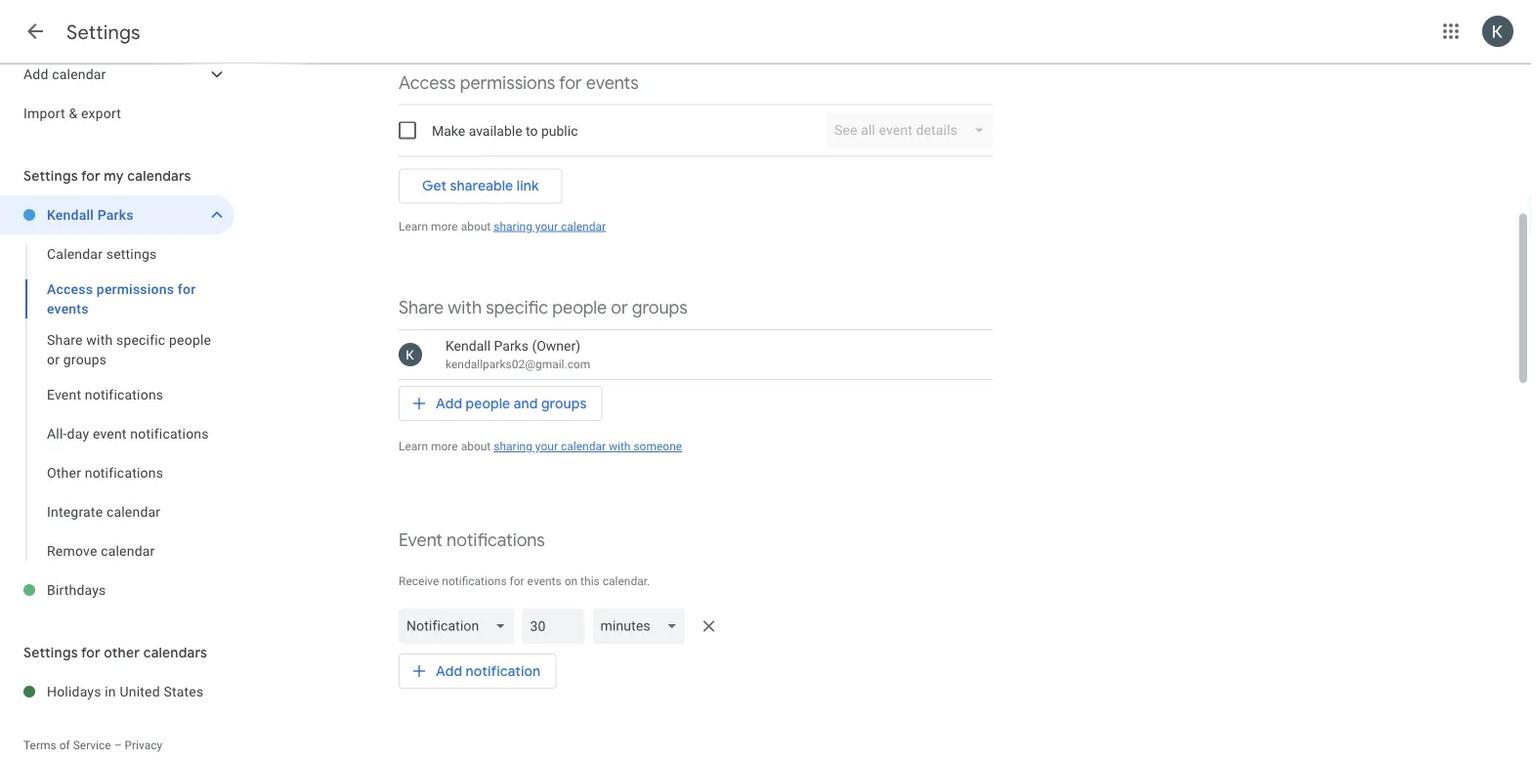 Task type: vqa. For each thing, say whether or not it's contained in the screenshot.
SETTINGS FOR MY CALENDARS
yes



Task type: describe. For each thing, give the bounding box(es) containing it.
event inside group
[[47, 387, 81, 403]]

settings for settings
[[66, 20, 141, 44]]

to
[[526, 122, 538, 139]]

birthdays tree item
[[0, 571, 235, 610]]

or inside share with specific people or groups
[[47, 351, 60, 368]]

integrate calendar
[[47, 504, 161, 520]]

calendar
[[47, 246, 103, 262]]

events for calendar settings
[[47, 301, 89, 317]]

add calendar
[[23, 66, 106, 82]]

remove calendar
[[47, 543, 155, 559]]

make
[[432, 122, 465, 139]]

holidays in united states link
[[47, 673, 235, 712]]

service
[[73, 739, 111, 753]]

add people and groups
[[436, 395, 587, 413]]

link
[[517, 177, 539, 195]]

get shareable link
[[422, 177, 539, 195]]

and
[[514, 395, 538, 413]]

0 vertical spatial people
[[552, 297, 607, 319]]

0 vertical spatial access
[[399, 71, 456, 94]]

settings for settings for other calendars
[[23, 644, 78, 662]]

someone
[[634, 440, 682, 454]]

in
[[105, 684, 116, 700]]

1 horizontal spatial specific
[[486, 297, 548, 319]]

about for sharing your calendar with someone
[[461, 440, 491, 454]]

settings for my calendars
[[23, 167, 191, 185]]

0 vertical spatial access permissions for events
[[399, 71, 639, 94]]

privacy link
[[125, 739, 163, 753]]

calendars for settings for other calendars
[[143, 644, 207, 662]]

holidays in united states tree item
[[0, 673, 235, 712]]

birthdays link
[[47, 571, 235, 610]]

access inside group
[[47, 281, 93, 297]]

more for learn more about sharing your calendar with someone
[[431, 440, 458, 454]]

1 horizontal spatial with
[[448, 297, 482, 319]]

parks for kendall parks (owner) kendallparks02@gmail.com
[[494, 338, 529, 354]]

calendar settings
[[47, 246, 157, 262]]

settings for settings for my calendars
[[23, 167, 78, 185]]

settings for other calendars
[[23, 644, 207, 662]]

sharing for sharing your calendar
[[494, 219, 533, 233]]

calendar.
[[603, 575, 650, 588]]

receive
[[399, 575, 439, 588]]

1 horizontal spatial share
[[399, 297, 444, 319]]

(owner)
[[532, 338, 581, 354]]

event
[[93, 426, 127, 442]]

settings heading
[[66, 20, 141, 44]]

terms of service – privacy
[[23, 739, 163, 753]]

share inside group
[[47, 332, 83, 348]]

states
[[164, 684, 204, 700]]

2 vertical spatial with
[[609, 440, 631, 454]]

learn for learn more about sharing your calendar with someone
[[399, 440, 428, 454]]

1 horizontal spatial permissions
[[460, 71, 555, 94]]

kendall parks (owner) kendallparks02@gmail.com
[[446, 338, 591, 371]]

learn more about sharing your calendar with someone
[[399, 440, 682, 454]]

30 minutes before element
[[399, 605, 993, 648]]

people inside "button"
[[466, 395, 511, 413]]

add for add calendar
[[23, 66, 48, 82]]

import & export
[[23, 105, 121, 121]]

terms of service link
[[23, 739, 111, 753]]

share with specific people or groups inside group
[[47, 332, 211, 368]]

people inside share with specific people or groups
[[169, 332, 211, 348]]

1 horizontal spatial event notifications
[[399, 529, 545, 552]]

other notifications
[[47, 465, 163, 481]]

go back image
[[23, 20, 47, 43]]

notifications right event
[[130, 426, 209, 442]]

day
[[67, 426, 89, 442]]

other
[[47, 465, 81, 481]]

remove
[[47, 543, 97, 559]]

notification
[[466, 663, 541, 680]]

of
[[59, 739, 70, 753]]

add for add people and groups
[[436, 395, 463, 413]]



Task type: locate. For each thing, give the bounding box(es) containing it.
0 vertical spatial more
[[431, 219, 458, 233]]

settings
[[106, 246, 157, 262]]

more down get
[[431, 219, 458, 233]]

0 horizontal spatial access
[[47, 281, 93, 297]]

2 your from the top
[[536, 440, 558, 454]]

kendall up calendar
[[47, 207, 94, 223]]

0 vertical spatial share with specific people or groups
[[399, 297, 688, 319]]

1 vertical spatial people
[[169, 332, 211, 348]]

2 vertical spatial events
[[527, 575, 562, 588]]

0 vertical spatial permissions
[[460, 71, 555, 94]]

1 about from the top
[[461, 219, 491, 233]]

1 vertical spatial more
[[431, 440, 458, 454]]

None field
[[399, 609, 522, 644], [593, 609, 694, 644], [399, 609, 522, 644], [593, 609, 694, 644]]

add notification button
[[399, 648, 557, 695]]

2 vertical spatial add
[[436, 663, 463, 680]]

0 horizontal spatial events
[[47, 301, 89, 317]]

learn down add people and groups "button"
[[399, 440, 428, 454]]

export
[[81, 105, 121, 121]]

1 horizontal spatial share with specific people or groups
[[399, 297, 688, 319]]

2 more from the top
[[431, 440, 458, 454]]

0 horizontal spatial permissions
[[97, 281, 174, 297]]

2 horizontal spatial groups
[[632, 297, 688, 319]]

specific up kendall parks (owner) kendallparks02@gmail.com
[[486, 297, 548, 319]]

1 vertical spatial or
[[47, 351, 60, 368]]

about down add people and groups "button"
[[461, 440, 491, 454]]

sharing your calendar link
[[494, 219, 606, 233]]

2 vertical spatial groups
[[541, 395, 587, 413]]

terms
[[23, 739, 56, 753]]

2 horizontal spatial with
[[609, 440, 631, 454]]

1 vertical spatial settings
[[23, 167, 78, 185]]

privacy
[[125, 739, 163, 753]]

people
[[552, 297, 607, 319], [169, 332, 211, 348], [466, 395, 511, 413]]

0 vertical spatial about
[[461, 219, 491, 233]]

0 vertical spatial groups
[[632, 297, 688, 319]]

group
[[0, 235, 235, 571]]

1 horizontal spatial events
[[527, 575, 562, 588]]

calendar for integrate calendar
[[106, 504, 161, 520]]

0 horizontal spatial share
[[47, 332, 83, 348]]

sharing down link
[[494, 219, 533, 233]]

2 vertical spatial settings
[[23, 644, 78, 662]]

1 horizontal spatial access permissions for events
[[399, 71, 639, 94]]

calendars up states
[[143, 644, 207, 662]]

0 vertical spatial with
[[448, 297, 482, 319]]

&
[[69, 105, 78, 121]]

groups inside group
[[63, 351, 107, 368]]

2 horizontal spatial events
[[586, 71, 639, 94]]

0 horizontal spatial or
[[47, 351, 60, 368]]

specific inside share with specific people or groups
[[116, 332, 166, 348]]

add notification
[[436, 663, 541, 680]]

with down calendar settings
[[86, 332, 113, 348]]

2 learn from the top
[[399, 440, 428, 454]]

kendall inside tree item
[[47, 207, 94, 223]]

notifications down all-day event notifications
[[85, 465, 163, 481]]

access permissions for events inside group
[[47, 281, 196, 317]]

access down calendar
[[47, 281, 93, 297]]

parks
[[97, 207, 133, 223], [494, 338, 529, 354]]

parks for kendall parks
[[97, 207, 133, 223]]

your
[[536, 219, 558, 233], [536, 440, 558, 454]]

parks inside tree item
[[97, 207, 133, 223]]

1 your from the top
[[536, 219, 558, 233]]

1 vertical spatial events
[[47, 301, 89, 317]]

0 vertical spatial parks
[[97, 207, 133, 223]]

sharing down add people and groups
[[494, 440, 533, 454]]

share
[[399, 297, 444, 319], [47, 332, 83, 348]]

specific
[[486, 297, 548, 319], [116, 332, 166, 348]]

sharing for sharing your calendar with someone
[[494, 440, 533, 454]]

kendall up kendallparks02@gmail.com
[[446, 338, 491, 354]]

0 vertical spatial learn
[[399, 219, 428, 233]]

on
[[565, 575, 578, 588]]

event
[[47, 387, 81, 403], [399, 529, 443, 552]]

group containing calendar settings
[[0, 235, 235, 571]]

0 vertical spatial kendall
[[47, 207, 94, 223]]

0 horizontal spatial people
[[169, 332, 211, 348]]

1 vertical spatial access permissions for events
[[47, 281, 196, 317]]

0 vertical spatial calendars
[[127, 167, 191, 185]]

united
[[120, 684, 160, 700]]

2 vertical spatial people
[[466, 395, 511, 413]]

Minutes in advance for notification number field
[[530, 609, 577, 644]]

kendallparks02@gmail.com
[[446, 358, 591, 371]]

1 vertical spatial access
[[47, 281, 93, 297]]

0 horizontal spatial specific
[[116, 332, 166, 348]]

event notifications
[[47, 387, 163, 403], [399, 529, 545, 552]]

0 vertical spatial event
[[47, 387, 81, 403]]

event notifications inside group
[[47, 387, 163, 403]]

or
[[611, 297, 628, 319], [47, 351, 60, 368]]

1 vertical spatial event
[[399, 529, 443, 552]]

access
[[399, 71, 456, 94], [47, 281, 93, 297]]

add
[[23, 66, 48, 82], [436, 395, 463, 413], [436, 663, 463, 680]]

1 vertical spatial permissions
[[97, 281, 174, 297]]

0 horizontal spatial access permissions for events
[[47, 281, 196, 317]]

your down and
[[536, 440, 558, 454]]

notifications up all-day event notifications
[[85, 387, 163, 403]]

more
[[431, 219, 458, 233], [431, 440, 458, 454]]

event up receive
[[399, 529, 443, 552]]

about down get shareable link button
[[461, 219, 491, 233]]

about for sharing your calendar
[[461, 219, 491, 233]]

groups
[[632, 297, 688, 319], [63, 351, 107, 368], [541, 395, 587, 413]]

kendall parks
[[47, 207, 133, 223]]

settings up the kendall parks
[[23, 167, 78, 185]]

calendars
[[127, 167, 191, 185], [143, 644, 207, 662]]

for
[[559, 71, 582, 94], [81, 167, 100, 185], [178, 281, 196, 297], [510, 575, 525, 588], [81, 644, 100, 662]]

2 sharing from the top
[[494, 440, 533, 454]]

add inside "button"
[[436, 395, 463, 413]]

receive notifications for events on this calendar.
[[399, 575, 650, 588]]

1 horizontal spatial or
[[611, 297, 628, 319]]

1 horizontal spatial kendall
[[446, 338, 491, 354]]

learn
[[399, 219, 428, 233], [399, 440, 428, 454]]

1 vertical spatial add
[[436, 395, 463, 413]]

0 horizontal spatial share with specific people or groups
[[47, 332, 211, 368]]

0 vertical spatial events
[[586, 71, 639, 94]]

share with specific people or groups up all-day event notifications
[[47, 332, 211, 368]]

0 horizontal spatial parks
[[97, 207, 133, 223]]

make available to public
[[432, 122, 578, 139]]

1 vertical spatial sharing
[[494, 440, 533, 454]]

1 vertical spatial specific
[[116, 332, 166, 348]]

1 vertical spatial your
[[536, 440, 558, 454]]

available
[[469, 122, 523, 139]]

settings up add calendar
[[66, 20, 141, 44]]

learn down get
[[399, 219, 428, 233]]

0 vertical spatial settings
[[66, 20, 141, 44]]

parks inside kendall parks (owner) kendallparks02@gmail.com
[[494, 338, 529, 354]]

more down add people and groups "button"
[[431, 440, 458, 454]]

0 vertical spatial or
[[611, 297, 628, 319]]

permissions up make available to public at top left
[[460, 71, 555, 94]]

1 horizontal spatial event
[[399, 529, 443, 552]]

2 about from the top
[[461, 440, 491, 454]]

add left the notification
[[436, 663, 463, 680]]

access permissions for events
[[399, 71, 639, 94], [47, 281, 196, 317]]

add left and
[[436, 395, 463, 413]]

0 vertical spatial event notifications
[[47, 387, 163, 403]]

1 sharing from the top
[[494, 219, 533, 233]]

1 vertical spatial about
[[461, 440, 491, 454]]

with left someone
[[609, 440, 631, 454]]

events inside group
[[47, 301, 89, 317]]

calendar inside tree
[[52, 66, 106, 82]]

1 vertical spatial kendall
[[446, 338, 491, 354]]

1 vertical spatial learn
[[399, 440, 428, 454]]

1 vertical spatial with
[[86, 332, 113, 348]]

0 vertical spatial specific
[[486, 297, 548, 319]]

parks up kendallparks02@gmail.com
[[494, 338, 529, 354]]

calendar
[[52, 66, 106, 82], [561, 219, 606, 233], [561, 440, 606, 454], [106, 504, 161, 520], [101, 543, 155, 559]]

events for event notifications
[[527, 575, 562, 588]]

other
[[104, 644, 140, 662]]

calendars right my on the top of the page
[[127, 167, 191, 185]]

0 horizontal spatial with
[[86, 332, 113, 348]]

permissions inside group
[[97, 281, 174, 297]]

tree containing add calendar
[[0, 16, 235, 133]]

parks down my on the top of the page
[[97, 207, 133, 223]]

public
[[541, 122, 578, 139]]

1 vertical spatial calendars
[[143, 644, 207, 662]]

access permissions for events down settings at the left of page
[[47, 281, 196, 317]]

add for add notification
[[436, 663, 463, 680]]

more for learn more about sharing your calendar
[[431, 219, 458, 233]]

birthdays
[[47, 582, 106, 598]]

groups inside add people and groups "button"
[[541, 395, 587, 413]]

0 vertical spatial sharing
[[494, 219, 533, 233]]

event up all- on the left
[[47, 387, 81, 403]]

sharing
[[494, 219, 533, 233], [494, 440, 533, 454]]

all-day event notifications
[[47, 426, 209, 442]]

for inside access permissions for events
[[178, 281, 196, 297]]

0 horizontal spatial groups
[[63, 351, 107, 368]]

this
[[581, 575, 600, 588]]

–
[[114, 739, 122, 753]]

settings
[[66, 20, 141, 44], [23, 167, 78, 185], [23, 644, 78, 662]]

add up import
[[23, 66, 48, 82]]

access permissions for events up to at top left
[[399, 71, 639, 94]]

notifications
[[85, 387, 163, 403], [130, 426, 209, 442], [85, 465, 163, 481], [447, 529, 545, 552], [442, 575, 507, 588]]

0 vertical spatial share
[[399, 297, 444, 319]]

holidays
[[47, 684, 101, 700]]

0 vertical spatial your
[[536, 219, 558, 233]]

1 vertical spatial share
[[47, 332, 83, 348]]

kendall inside kendall parks (owner) kendallparks02@gmail.com
[[446, 338, 491, 354]]

calendars for settings for my calendars
[[127, 167, 191, 185]]

access up make
[[399, 71, 456, 94]]

your for sharing your calendar with someone
[[536, 440, 558, 454]]

import
[[23, 105, 65, 121]]

get shareable link button
[[399, 163, 563, 210]]

shareable
[[450, 177, 513, 195]]

notifications up receive notifications for events on this calendar.
[[447, 529, 545, 552]]

1 vertical spatial share with specific people or groups
[[47, 332, 211, 368]]

kendall for kendall parks
[[47, 207, 94, 223]]

1 more from the top
[[431, 219, 458, 233]]

1 vertical spatial event notifications
[[399, 529, 545, 552]]

kendall
[[47, 207, 94, 223], [446, 338, 491, 354]]

permissions down settings at the left of page
[[97, 281, 174, 297]]

with inside share with specific people or groups
[[86, 332, 113, 348]]

1 horizontal spatial people
[[466, 395, 511, 413]]

0 vertical spatial add
[[23, 66, 48, 82]]

1 vertical spatial parks
[[494, 338, 529, 354]]

1 horizontal spatial groups
[[541, 395, 587, 413]]

add people and groups button
[[399, 380, 603, 427]]

events
[[586, 71, 639, 94], [47, 301, 89, 317], [527, 575, 562, 588]]

kendall parks tree item
[[0, 195, 235, 235]]

notifications right receive
[[442, 575, 507, 588]]

1 horizontal spatial access
[[399, 71, 456, 94]]

0 horizontal spatial event notifications
[[47, 387, 163, 403]]

0 horizontal spatial kendall
[[47, 207, 94, 223]]

1 vertical spatial groups
[[63, 351, 107, 368]]

your for sharing your calendar
[[536, 219, 558, 233]]

calendar for add calendar
[[52, 66, 106, 82]]

tree
[[0, 16, 235, 133]]

add inside button
[[436, 663, 463, 680]]

my
[[104, 167, 124, 185]]

share with specific people or groups up (owner) on the left top
[[399, 297, 688, 319]]

share with specific people or groups
[[399, 297, 688, 319], [47, 332, 211, 368]]

learn more about sharing your calendar
[[399, 219, 606, 233]]

with up kendall parks (owner) kendallparks02@gmail.com
[[448, 297, 482, 319]]

specific down settings at the left of page
[[116, 332, 166, 348]]

settings for my calendars tree
[[0, 195, 235, 610]]

sharing your calendar with someone link
[[494, 440, 682, 454]]

event notifications up receive notifications for events on this calendar.
[[399, 529, 545, 552]]

kendall for kendall parks (owner) kendallparks02@gmail.com
[[446, 338, 491, 354]]

get
[[422, 177, 447, 195]]

permissions
[[460, 71, 555, 94], [97, 281, 174, 297]]

about
[[461, 219, 491, 233], [461, 440, 491, 454]]

your down link
[[536, 219, 558, 233]]

0 horizontal spatial event
[[47, 387, 81, 403]]

1 learn from the top
[[399, 219, 428, 233]]

integrate
[[47, 504, 103, 520]]

holidays in united states
[[47, 684, 204, 700]]

calendar for remove calendar
[[101, 543, 155, 559]]

settings up holidays
[[23, 644, 78, 662]]

with
[[448, 297, 482, 319], [86, 332, 113, 348], [609, 440, 631, 454]]

1 horizontal spatial parks
[[494, 338, 529, 354]]

learn for learn more about sharing your calendar
[[399, 219, 428, 233]]

all-
[[47, 426, 67, 442]]

2 horizontal spatial people
[[552, 297, 607, 319]]

event notifications up event
[[47, 387, 163, 403]]



